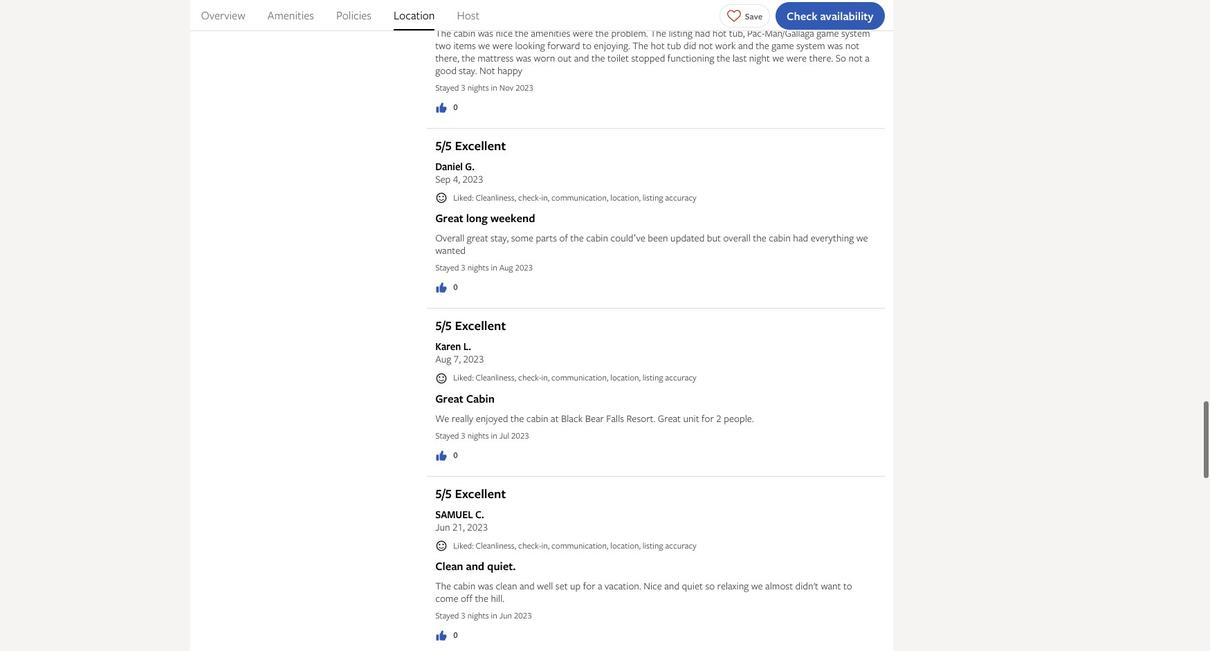 Task type: locate. For each thing, give the bounding box(es) containing it.
0 vertical spatial check-
[[518, 191, 542, 203]]

2 liked: from the top
[[453, 372, 474, 383]]

listing for great long weekend
[[643, 191, 663, 203]]

0 button
[[435, 101, 458, 114], [435, 281, 458, 294], [435, 449, 458, 462], [435, 629, 458, 642]]

location,
[[611, 191, 641, 203], [611, 372, 641, 383], [611, 540, 641, 551]]

0 horizontal spatial hot
[[651, 38, 665, 52]]

a right so
[[865, 51, 870, 64]]

stayed
[[435, 81, 459, 93], [435, 262, 459, 273], [435, 430, 459, 441], [435, 610, 459, 622]]

location, up could've
[[611, 191, 641, 203]]

excellent up c.
[[455, 485, 506, 502]]

liked:
[[453, 191, 474, 203], [453, 372, 474, 383], [453, 540, 474, 551]]

1 vertical spatial aug
[[435, 352, 451, 365]]

in, up great cabin we really enjoyed the cabin at black bear falls resort. great unit for 2 people. at bottom
[[542, 372, 550, 383]]

0 down "stayed 3 nights in jul 2023"
[[453, 449, 458, 461]]

nights down the "not"
[[468, 81, 489, 93]]

medium image
[[435, 101, 448, 114], [435, 282, 448, 294], [435, 450, 448, 462], [435, 630, 448, 642]]

in, up the well
[[542, 540, 550, 551]]

not
[[699, 38, 713, 52], [846, 38, 860, 52], [849, 51, 863, 64]]

wanted
[[435, 244, 466, 257]]

5/5 excellent daniel g. sep 4, 2023
[[435, 137, 506, 185]]

small image down "karen"
[[435, 372, 448, 385]]

0
[[453, 101, 458, 113], [453, 281, 458, 293], [453, 449, 458, 461], [453, 629, 458, 641]]

4 medium image from the top
[[435, 630, 448, 642]]

3 cleanliness, from the top
[[476, 540, 516, 551]]

stayed 3 nights in jul 2023
[[435, 430, 529, 441]]

and right the clean
[[466, 559, 485, 574]]

for inside great cabin we really enjoyed the cabin at black bear falls resort. great unit for 2 people.
[[702, 412, 714, 425]]

liked: cleanliness, check-in, communication, location, listing accuracy up great cabin we really enjoyed the cabin at black bear falls resort. great unit for 2 people. at bottom
[[453, 372, 697, 383]]

had inside owner neglect/ cheep the cabin was nice the amenities were the problem. the listing had hot tub, pac-man/gallaga game system two items we were looking forward to enjoying. the hot tub did not work and the game system was not there, the mattress was worn out and the toilet stopped functioning the last night we were there. so not a good stay. not happy
[[695, 26, 710, 39]]

2 vertical spatial liked: cleanliness, check-in, communication, location, listing accuracy
[[453, 540, 697, 551]]

great up we
[[435, 391, 463, 406]]

2023 right 7,
[[463, 352, 484, 365]]

2 accuracy from the top
[[665, 372, 697, 383]]

stayed down good
[[435, 81, 459, 93]]

nights down off
[[468, 610, 489, 622]]

0 vertical spatial location,
[[611, 191, 641, 203]]

0 down the stayed 3 nights in aug 2023
[[453, 281, 458, 293]]

location, for great long weekend
[[611, 191, 641, 203]]

1 vertical spatial liked:
[[453, 372, 474, 383]]

1 vertical spatial in,
[[542, 372, 550, 383]]

the inside great cabin we really enjoyed the cabin at black bear falls resort. great unit for 2 people.
[[511, 412, 524, 425]]

jun inside "5/5 excellent samuel c. jun 21, 2023"
[[435, 520, 450, 533]]

0 vertical spatial to
[[583, 38, 592, 52]]

liked: cleanliness, check-in, communication, location, listing accuracy for clean and quiet.
[[453, 540, 697, 551]]

in for long
[[491, 262, 497, 273]]

cabin inside great cabin we really enjoyed the cabin at black bear falls resort. great unit for 2 people.
[[527, 412, 548, 425]]

5/5 inside 5/5 excellent daniel g. sep 4, 2023
[[435, 137, 452, 154]]

cabin down the clean
[[454, 579, 476, 593]]

1 vertical spatial small image
[[435, 540, 448, 552]]

3 0 from the top
[[453, 449, 458, 461]]

and right the nice
[[665, 579, 680, 593]]

3 5/5 from the top
[[435, 485, 452, 502]]

3 liked: from the top
[[453, 540, 474, 551]]

0 button for great cabin
[[435, 449, 458, 462]]

3 in, from the top
[[542, 540, 550, 551]]

1 vertical spatial for
[[583, 579, 596, 593]]

in, for clean and quiet.
[[542, 540, 550, 551]]

the inside clean and quiet. the cabin was clean and well set up for a vacation.  nice and quiet so relaxing we almost didn't want to come off the hill.
[[435, 579, 451, 593]]

3 down really at the bottom left of the page
[[461, 430, 466, 441]]

cleanliness, up cabin
[[476, 372, 516, 383]]

2 small image from the top
[[435, 540, 448, 552]]

tub
[[667, 38, 681, 52]]

0 vertical spatial in,
[[542, 191, 550, 203]]

5/5 inside the 5/5 excellent karen l. aug 7, 2023
[[435, 317, 452, 334]]

aug for 3
[[499, 262, 513, 273]]

3 liked: cleanliness, check-in, communication, location, listing accuracy from the top
[[453, 540, 697, 551]]

0 vertical spatial communication,
[[552, 191, 609, 203]]

excellent inside the 5/5 excellent karen l. aug 7, 2023
[[455, 317, 506, 334]]

list
[[190, 0, 893, 30]]

host link
[[457, 0, 480, 30]]

0 vertical spatial liked:
[[453, 191, 474, 203]]

5/5 inside "5/5 excellent samuel c. jun 21, 2023"
[[435, 485, 452, 502]]

check
[[787, 8, 818, 23]]

2023 inside 5/5 excellent daniel g. sep 4, 2023
[[463, 172, 483, 185]]

listing for clean and quiet.
[[643, 540, 663, 551]]

out
[[558, 51, 572, 64]]

5/5 excellent samuel c. jun 21, 2023
[[435, 485, 506, 533]]

1 excellent from the top
[[455, 137, 506, 154]]

2 vertical spatial 5/5
[[435, 485, 452, 502]]

cabin left the at
[[527, 412, 548, 425]]

accuracy up quiet
[[665, 540, 697, 551]]

0 vertical spatial excellent
[[455, 137, 506, 154]]

game right night
[[772, 38, 794, 52]]

hot left tub
[[651, 38, 665, 52]]

karen
[[435, 340, 461, 353]]

forward
[[547, 38, 580, 52]]

for right up
[[583, 579, 596, 593]]

3 for cabin
[[461, 430, 466, 441]]

could've
[[611, 231, 646, 244]]

1 medium image from the top
[[435, 101, 448, 114]]

system
[[842, 26, 870, 39], [797, 38, 825, 52]]

4 0 from the top
[[453, 629, 458, 641]]

0 down stayed 3 nights in jun 2023
[[453, 629, 458, 641]]

2 excellent from the top
[[455, 317, 506, 334]]

game
[[817, 26, 839, 39], [772, 38, 794, 52]]

the right toilet on the right
[[633, 38, 648, 52]]

we left almost
[[751, 579, 763, 593]]

cleanliness, for and
[[476, 540, 516, 551]]

toilet
[[608, 51, 629, 64]]

communication, up of
[[552, 191, 609, 203]]

in down hill.
[[491, 610, 497, 622]]

for left the 2
[[702, 412, 714, 425]]

1 horizontal spatial aug
[[499, 262, 513, 273]]

4 nights from the top
[[468, 610, 489, 622]]

5/5 for great cabin
[[435, 317, 452, 334]]

overview
[[201, 8, 245, 23]]

2 vertical spatial accuracy
[[665, 540, 697, 551]]

the right off
[[475, 592, 489, 605]]

1 horizontal spatial system
[[842, 26, 870, 39]]

2 5/5 from the top
[[435, 317, 452, 334]]

great inside great long weekend overall great stay, some parts of the cabin could've been updated but overall the cabin had everything we wanted
[[435, 210, 463, 226]]

off
[[461, 592, 473, 605]]

3 check- from the top
[[518, 540, 542, 551]]

in, for great cabin
[[542, 372, 550, 383]]

location
[[394, 8, 435, 23]]

1 location, from the top
[[611, 191, 641, 203]]

a left the vacation.
[[598, 579, 602, 593]]

1 horizontal spatial a
[[865, 51, 870, 64]]

excellent inside "5/5 excellent samuel c. jun 21, 2023"
[[455, 485, 506, 502]]

amenities
[[268, 8, 314, 23]]

0 for long
[[453, 281, 458, 293]]

0 vertical spatial had
[[695, 26, 710, 39]]

5/5 for clean and quiet.
[[435, 485, 452, 502]]

1 5/5 from the top
[[435, 137, 452, 154]]

nice
[[496, 26, 513, 39]]

game down check availability
[[817, 26, 839, 39]]

in,
[[542, 191, 550, 203], [542, 372, 550, 383], [542, 540, 550, 551]]

communication, for great long weekend
[[552, 191, 609, 203]]

communication, for great cabin
[[552, 372, 609, 383]]

the
[[515, 26, 529, 39], [595, 26, 609, 39], [756, 38, 769, 52], [462, 51, 475, 64], [592, 51, 605, 64], [717, 51, 730, 64], [570, 231, 584, 244], [753, 231, 767, 244], [511, 412, 524, 425], [475, 592, 489, 605]]

samuel
[[435, 508, 473, 521]]

1 vertical spatial accuracy
[[665, 372, 697, 383]]

stayed 3 nights in aug 2023
[[435, 262, 533, 273]]

2 liked: cleanliness, check-in, communication, location, listing accuracy from the top
[[453, 372, 697, 383]]

great up overall
[[435, 210, 463, 226]]

small image
[[435, 372, 448, 385], [435, 540, 448, 552]]

nights for cabin
[[468, 430, 489, 441]]

0 horizontal spatial jun
[[435, 520, 450, 533]]

1 vertical spatial cleanliness,
[[476, 372, 516, 383]]

jun for 3
[[499, 610, 512, 622]]

2 vertical spatial excellent
[[455, 485, 506, 502]]

3 accuracy from the top
[[665, 540, 697, 551]]

3 0 button from the top
[[435, 449, 458, 462]]

1 communication, from the top
[[552, 191, 609, 203]]

1 vertical spatial jun
[[499, 610, 512, 622]]

1 in from the top
[[491, 81, 497, 93]]

1 liked: from the top
[[453, 191, 474, 203]]

2 3 from the top
[[461, 262, 466, 273]]

updated
[[671, 231, 705, 244]]

0 button down come
[[435, 629, 458, 642]]

3 excellent from the top
[[455, 485, 506, 502]]

excellent inside 5/5 excellent daniel g. sep 4, 2023
[[455, 137, 506, 154]]

medium image down wanted
[[435, 282, 448, 294]]

0 down stayed 3 nights in nov 2023
[[453, 101, 458, 113]]

good
[[435, 63, 457, 77]]

4 in from the top
[[491, 610, 497, 622]]

1 vertical spatial excellent
[[455, 317, 506, 334]]

4 stayed from the top
[[435, 610, 459, 622]]

the right the there,
[[462, 51, 475, 64]]

3 communication, from the top
[[552, 540, 609, 551]]

2 vertical spatial liked:
[[453, 540, 474, 551]]

amenities link
[[268, 0, 314, 30]]

1 horizontal spatial for
[[702, 412, 714, 425]]

had left everything
[[793, 231, 808, 244]]

0 vertical spatial 5/5
[[435, 137, 452, 154]]

we inside clean and quiet. the cabin was clean and well set up for a vacation.  nice and quiet so relaxing we almost didn't want to come off the hill.
[[751, 579, 763, 593]]

3 stayed from the top
[[435, 430, 459, 441]]

1 vertical spatial great
[[435, 391, 463, 406]]

1 vertical spatial 5/5
[[435, 317, 452, 334]]

nights for long
[[468, 262, 489, 273]]

3 location, from the top
[[611, 540, 641, 551]]

aug inside the 5/5 excellent karen l. aug 7, 2023
[[435, 352, 451, 365]]

the left problem.
[[595, 26, 609, 39]]

3 medium image from the top
[[435, 450, 448, 462]]

listing up functioning
[[669, 26, 693, 39]]

1 3 from the top
[[461, 81, 466, 93]]

0 vertical spatial small image
[[435, 372, 448, 385]]

location, up 'falls'
[[611, 372, 641, 383]]

0 vertical spatial aug
[[499, 262, 513, 273]]

1 vertical spatial check-
[[518, 372, 542, 383]]

we
[[435, 412, 449, 425]]

1 vertical spatial communication,
[[552, 372, 609, 383]]

jun
[[435, 520, 450, 533], [499, 610, 512, 622]]

great left unit
[[658, 412, 681, 425]]

0 vertical spatial jun
[[435, 520, 450, 533]]

we
[[478, 38, 490, 52], [773, 51, 784, 64], [856, 231, 868, 244], [751, 579, 763, 593]]

resort.
[[627, 412, 656, 425]]

save button
[[719, 4, 770, 27]]

aug
[[499, 262, 513, 273], [435, 352, 451, 365]]

enjoyed
[[476, 412, 508, 425]]

small image up the clean
[[435, 540, 448, 552]]

0 vertical spatial a
[[865, 51, 870, 64]]

0 vertical spatial great
[[435, 210, 463, 226]]

2 vertical spatial location,
[[611, 540, 641, 551]]

the right of
[[570, 231, 584, 244]]

stayed down we
[[435, 430, 459, 441]]

hill.
[[491, 592, 505, 605]]

1 0 button from the top
[[435, 101, 458, 114]]

3 3 from the top
[[461, 430, 466, 441]]

listing up clean and quiet. the cabin was clean and well set up for a vacation.  nice and quiet so relaxing we almost didn't want to come off the hill.
[[643, 540, 663, 551]]

2 vertical spatial cleanliness,
[[476, 540, 516, 551]]

5/5 up "karen"
[[435, 317, 452, 334]]

check- for great cabin
[[518, 372, 542, 383]]

1 liked: cleanliness, check-in, communication, location, listing accuracy from the top
[[453, 191, 697, 203]]

4 0 button from the top
[[435, 629, 458, 642]]

communication, up up
[[552, 540, 609, 551]]

0 horizontal spatial aug
[[435, 352, 451, 365]]

1 check- from the top
[[518, 191, 542, 203]]

overall
[[723, 231, 751, 244]]

0 vertical spatial liked: cleanliness, check-in, communication, location, listing accuracy
[[453, 191, 697, 203]]

pac-
[[747, 26, 765, 39]]

amenities
[[531, 26, 570, 39]]

happy
[[498, 63, 522, 77]]

liked: cleanliness, check-in, communication, location, listing accuracy up of
[[453, 191, 697, 203]]

3 nights from the top
[[468, 430, 489, 441]]

2 medium image from the top
[[435, 282, 448, 294]]

in left jul
[[491, 430, 497, 441]]

medium image for great cabin
[[435, 450, 448, 462]]

medium image down we
[[435, 450, 448, 462]]

2 communication, from the top
[[552, 372, 609, 383]]

0 horizontal spatial a
[[598, 579, 602, 593]]

2 cleanliness, from the top
[[476, 372, 516, 383]]

jun for excellent
[[435, 520, 450, 533]]

0 horizontal spatial had
[[695, 26, 710, 39]]

were left enjoying.
[[573, 26, 593, 39]]

the right the last
[[756, 38, 769, 52]]

set
[[556, 579, 568, 593]]

2 check- from the top
[[518, 372, 542, 383]]

liked: cleanliness, check-in, communication, location, listing accuracy up up
[[453, 540, 697, 551]]

0 button for clean and quiet.
[[435, 629, 458, 642]]

2
[[716, 412, 722, 425]]

1 horizontal spatial hot
[[713, 26, 727, 39]]

jun left 21,
[[435, 520, 450, 533]]

0 horizontal spatial were
[[493, 38, 513, 52]]

the inside clean and quiet. the cabin was clean and well set up for a vacation.  nice and quiet so relaxing we almost didn't want to come off the hill.
[[475, 592, 489, 605]]

0 button for great long weekend
[[435, 281, 458, 294]]

1 vertical spatial liked: cleanliness, check-in, communication, location, listing accuracy
[[453, 372, 697, 383]]

everything
[[811, 231, 854, 244]]

2 in, from the top
[[542, 372, 550, 383]]

accuracy up unit
[[665, 372, 697, 383]]

stayed for great cabin
[[435, 430, 459, 441]]

excellent up g.
[[455, 137, 506, 154]]

3 down off
[[461, 610, 466, 622]]

2023 right the 4,
[[463, 172, 483, 185]]

2 vertical spatial in,
[[542, 540, 550, 551]]

1 in, from the top
[[542, 191, 550, 203]]

falls
[[606, 412, 624, 425]]

cabin down host on the top
[[454, 26, 476, 39]]

2 location, from the top
[[611, 372, 641, 383]]

2 0 button from the top
[[435, 281, 458, 294]]

check availability button
[[776, 2, 885, 29]]

listing up resort.
[[643, 372, 663, 383]]

2 vertical spatial check-
[[518, 540, 542, 551]]

1 vertical spatial location,
[[611, 372, 641, 383]]

2 stayed from the top
[[435, 262, 459, 273]]

0 vertical spatial cleanliness,
[[476, 191, 516, 203]]

was left nice
[[478, 26, 493, 39]]

excellent for and
[[455, 485, 506, 502]]

listing for great cabin
[[643, 372, 663, 383]]

0 horizontal spatial for
[[583, 579, 596, 593]]

jun down hill.
[[499, 610, 512, 622]]

accuracy up updated on the top
[[665, 191, 697, 203]]

c.
[[475, 508, 484, 521]]

3 down stay.
[[461, 81, 466, 93]]

1 vertical spatial to
[[844, 579, 852, 593]]

1 small image from the top
[[435, 372, 448, 385]]

a inside clean and quiet. the cabin was clean and well set up for a vacation.  nice and quiet so relaxing we almost didn't want to come off the hill.
[[598, 579, 602, 593]]

cleanliness, up weekend
[[476, 191, 516, 203]]

0 vertical spatial accuracy
[[665, 191, 697, 203]]

4 3 from the top
[[461, 610, 466, 622]]

nights down enjoyed
[[468, 430, 489, 441]]

5/5 up daniel
[[435, 137, 452, 154]]

owner
[[435, 5, 469, 20]]

cabin
[[454, 26, 476, 39], [586, 231, 608, 244], [769, 231, 791, 244], [527, 412, 548, 425], [454, 579, 476, 593]]

hot left tub,
[[713, 26, 727, 39]]

we right everything
[[856, 231, 868, 244]]

had left work
[[695, 26, 710, 39]]

l.
[[463, 340, 471, 353]]

2 0 from the top
[[453, 281, 458, 293]]

stayed down come
[[435, 610, 459, 622]]

1 vertical spatial a
[[598, 579, 602, 593]]

1 horizontal spatial jun
[[499, 610, 512, 622]]

0 horizontal spatial game
[[772, 38, 794, 52]]

man/gallaga
[[765, 26, 814, 39]]

5/5
[[435, 137, 452, 154], [435, 317, 452, 334], [435, 485, 452, 502]]

we right items
[[478, 38, 490, 52]]

0 vertical spatial for
[[702, 412, 714, 425]]

great for great cabin
[[435, 391, 463, 406]]

0 horizontal spatial to
[[583, 38, 592, 52]]

items
[[454, 38, 476, 52]]

in, up parts
[[542, 191, 550, 203]]

cheep
[[515, 5, 545, 20]]

location, up the vacation.
[[611, 540, 641, 551]]

1 horizontal spatial to
[[844, 579, 852, 593]]

nights
[[468, 81, 489, 93], [468, 262, 489, 273], [468, 430, 489, 441], [468, 610, 489, 622]]

system down 'availability'
[[842, 26, 870, 39]]

we inside great long weekend overall great stay, some parts of the cabin could've been updated but overall the cabin had everything we wanted
[[856, 231, 868, 244]]

1 vertical spatial had
[[793, 231, 808, 244]]

liked: down the 4,
[[453, 191, 474, 203]]

we right night
[[773, 51, 784, 64]]

not down 'availability'
[[846, 38, 860, 52]]

2 horizontal spatial were
[[787, 51, 807, 64]]

2 in from the top
[[491, 262, 497, 273]]

3 in from the top
[[491, 430, 497, 441]]

want
[[821, 579, 841, 593]]

in down stay,
[[491, 262, 497, 273]]

relaxing
[[717, 579, 749, 593]]

stayed down wanted
[[435, 262, 459, 273]]

2 nights from the top
[[468, 262, 489, 273]]

0 button down wanted
[[435, 281, 458, 294]]

3 down wanted
[[461, 262, 466, 273]]

1 accuracy from the top
[[665, 191, 697, 203]]

1 cleanliness, from the top
[[476, 191, 516, 203]]

2 vertical spatial communication,
[[552, 540, 609, 551]]

1 horizontal spatial had
[[793, 231, 808, 244]]

overview link
[[201, 0, 245, 30]]

were left there. on the right top of the page
[[787, 51, 807, 64]]

the down the clean
[[435, 579, 451, 593]]

listing
[[669, 26, 693, 39], [643, 191, 663, 203], [643, 372, 663, 383], [643, 540, 663, 551]]

3 for long
[[461, 262, 466, 273]]

0 for and
[[453, 629, 458, 641]]

a inside owner neglect/ cheep the cabin was nice the amenities were the problem. the listing had hot tub, pac-man/gallaga game system two items we were looking forward to enjoying. the hot tub did not work and the game system was not there, the mattress was worn out and the toilet stopped functioning the last night we were there. so not a good stay. not happy
[[865, 51, 870, 64]]



Task type: vqa. For each thing, say whether or not it's contained in the screenshot.
Previous month image
no



Task type: describe. For each thing, give the bounding box(es) containing it.
in for cabin
[[491, 430, 497, 441]]

of
[[559, 231, 568, 244]]

the left toilet on the right
[[592, 51, 605, 64]]

did
[[684, 38, 697, 52]]

tub,
[[729, 26, 745, 39]]

accuracy for great cabin
[[665, 372, 697, 383]]

had inside great long weekend overall great stay, some parts of the cabin could've been updated but overall the cabin had everything we wanted
[[793, 231, 808, 244]]

check- for clean and quiet.
[[518, 540, 542, 551]]

1 horizontal spatial game
[[817, 26, 839, 39]]

nice
[[644, 579, 662, 593]]

was down check availability
[[828, 38, 843, 52]]

aug for excellent
[[435, 352, 451, 365]]

accuracy for clean and quiet.
[[665, 540, 697, 551]]

not
[[480, 63, 495, 77]]

sep
[[435, 172, 451, 185]]

enjoying.
[[594, 38, 630, 52]]

jul
[[499, 430, 509, 441]]

check- for great long weekend
[[518, 191, 542, 203]]

2023 inside "5/5 excellent samuel c. jun 21, 2023"
[[467, 520, 488, 533]]

problem.
[[611, 26, 648, 39]]

list containing overview
[[190, 0, 893, 30]]

2023 down clean
[[514, 610, 532, 622]]

was inside clean and quiet. the cabin was clean and well set up for a vacation.  nice and quiet so relaxing we almost didn't want to come off the hill.
[[478, 579, 493, 593]]

7,
[[454, 352, 461, 365]]

0 for cabin
[[453, 449, 458, 461]]

communication, for clean and quiet.
[[552, 540, 609, 551]]

stopped
[[631, 51, 665, 64]]

listing inside owner neglect/ cheep the cabin was nice the amenities were the problem. the listing had hot tub, pac-man/gallaga game system two items we were looking forward to enjoying. the hot tub did not work and the game system was not there, the mattress was worn out and the toilet stopped functioning the last night we were there. so not a good stay. not happy
[[669, 26, 693, 39]]

the right overall
[[753, 231, 767, 244]]

come
[[435, 592, 459, 605]]

g.
[[465, 160, 475, 173]]

stay,
[[491, 231, 509, 244]]

stayed for great long weekend
[[435, 262, 459, 273]]

great for great long weekend
[[435, 210, 463, 226]]

the down owner
[[435, 26, 451, 39]]

up
[[570, 579, 581, 593]]

stay.
[[459, 63, 477, 77]]

cabin inside owner neglect/ cheep the cabin was nice the amenities were the problem. the listing had hot tub, pac-man/gallaga game system two items we were looking forward to enjoying. the hot tub did not work and the game system was not there, the mattress was worn out and the toilet stopped functioning the last night we were there. so not a good stay. not happy
[[454, 26, 476, 39]]

owner neglect/ cheep the cabin was nice the amenities were the problem. the listing had hot tub, pac-man/gallaga game system two items we were looking forward to enjoying. the hot tub did not work and the game system was not there, the mattress was worn out and the toilet stopped functioning the last night we were there. so not a good stay. not happy
[[435, 5, 870, 77]]

the left tub
[[651, 26, 666, 39]]

cabin left could've
[[586, 231, 608, 244]]

mattress
[[478, 51, 514, 64]]

people.
[[724, 412, 754, 425]]

cabin inside clean and quiet. the cabin was clean and well set up for a vacation.  nice and quiet so relaxing we almost didn't want to come off the hill.
[[454, 579, 476, 593]]

daniel
[[435, 160, 463, 173]]

bear
[[585, 412, 604, 425]]

excellent for long
[[455, 137, 506, 154]]

so
[[705, 579, 715, 593]]

and left the well
[[520, 579, 535, 593]]

policies link
[[336, 0, 372, 30]]

some
[[511, 231, 534, 244]]

small image
[[435, 192, 448, 204]]

accuracy for great long weekend
[[665, 191, 697, 203]]

black
[[561, 412, 583, 425]]

location link
[[394, 0, 435, 30]]

1 nights from the top
[[468, 81, 489, 93]]

neglect/
[[472, 5, 512, 20]]

clean
[[496, 579, 517, 593]]

2023 right the "nov"
[[516, 81, 534, 93]]

was left worn
[[516, 51, 532, 64]]

liked: cleanliness, check-in, communication, location, listing accuracy for great cabin
[[453, 372, 697, 383]]

the left the last
[[717, 51, 730, 64]]

at
[[551, 412, 559, 425]]

cleanliness, for cabin
[[476, 372, 516, 383]]

liked: for cabin
[[453, 372, 474, 383]]

4,
[[453, 172, 460, 185]]

2023 right jul
[[511, 430, 529, 441]]

been
[[648, 231, 668, 244]]

functioning
[[668, 51, 715, 64]]

liked: for long
[[453, 191, 474, 203]]

location, for clean and quiet.
[[611, 540, 641, 551]]

to inside owner neglect/ cheep the cabin was nice the amenities were the problem. the listing had hot tub, pac-man/gallaga game system two items we were looking forward to enjoying. the hot tub did not work and the game system was not there, the mattress was worn out and the toilet stopped functioning the last night we were there. so not a good stay. not happy
[[583, 38, 592, 52]]

cleanliness, for long
[[476, 191, 516, 203]]

last
[[733, 51, 747, 64]]

didn't
[[795, 579, 819, 593]]

quiet
[[682, 579, 703, 593]]

vacation.
[[605, 579, 641, 593]]

clean and quiet. the cabin was clean and well set up for a vacation.  nice and quiet so relaxing we almost didn't want to come off the hill.
[[435, 559, 852, 605]]

stayed 3 nights in jun 2023
[[435, 610, 532, 622]]

really
[[452, 412, 474, 425]]

21,
[[453, 520, 465, 533]]

there,
[[435, 51, 459, 64]]

night
[[749, 51, 770, 64]]

great long weekend overall great stay, some parts of the cabin could've been updated but overall the cabin had everything we wanted
[[435, 210, 868, 257]]

worn
[[534, 51, 555, 64]]

small image for great cabin
[[435, 372, 448, 385]]

small image for clean and quiet.
[[435, 540, 448, 552]]

location, for great cabin
[[611, 372, 641, 383]]

stayed for clean and quiet.
[[435, 610, 459, 622]]

check availability
[[787, 8, 874, 23]]

cabin
[[466, 391, 495, 406]]

not right so
[[849, 51, 863, 64]]

availability
[[820, 8, 874, 23]]

in for and
[[491, 610, 497, 622]]

0 horizontal spatial system
[[797, 38, 825, 52]]

1 stayed from the top
[[435, 81, 459, 93]]

2 vertical spatial great
[[658, 412, 681, 425]]

but
[[707, 231, 721, 244]]

excellent for cabin
[[455, 317, 506, 334]]

policies
[[336, 8, 372, 23]]

cabin right overall
[[769, 231, 791, 244]]

3 for and
[[461, 610, 466, 622]]

2023 down 'some'
[[515, 262, 533, 273]]

nov
[[499, 81, 514, 93]]

1 0 from the top
[[453, 101, 458, 113]]

medium image for great long weekend
[[435, 282, 448, 294]]

liked: for and
[[453, 540, 474, 551]]

so
[[836, 51, 846, 64]]

2023 inside the 5/5 excellent karen l. aug 7, 2023
[[463, 352, 484, 365]]

and right 'out'
[[574, 51, 589, 64]]

for inside clean and quiet. the cabin was clean and well set up for a vacation.  nice and quiet so relaxing we almost didn't want to come off the hill.
[[583, 579, 596, 593]]

looking
[[515, 38, 545, 52]]

there.
[[809, 51, 833, 64]]

overall
[[435, 231, 465, 244]]

two
[[435, 38, 451, 52]]

5/5 for great long weekend
[[435, 137, 452, 154]]

to inside clean and quiet. the cabin was clean and well set up for a vacation.  nice and quiet so relaxing we almost didn't want to come off the hill.
[[844, 579, 852, 593]]

great cabin we really enjoyed the cabin at black bear falls resort. great unit for 2 people.
[[435, 391, 754, 425]]

liked: cleanliness, check-in, communication, location, listing accuracy for great long weekend
[[453, 191, 697, 203]]

and right work
[[738, 38, 754, 52]]

5/5 excellent karen l. aug 7, 2023
[[435, 317, 506, 365]]

almost
[[765, 579, 793, 593]]

medium image for clean and quiet.
[[435, 630, 448, 642]]

1 horizontal spatial were
[[573, 26, 593, 39]]

the right nice
[[515, 26, 529, 39]]

stayed 3 nights in nov 2023
[[435, 81, 534, 93]]

in, for great long weekend
[[542, 191, 550, 203]]

host
[[457, 8, 480, 23]]

unit
[[683, 412, 699, 425]]

clean
[[435, 559, 463, 574]]

not right did
[[699, 38, 713, 52]]

parts
[[536, 231, 557, 244]]

well
[[537, 579, 553, 593]]

quiet.
[[487, 559, 516, 574]]

nights for and
[[468, 610, 489, 622]]



